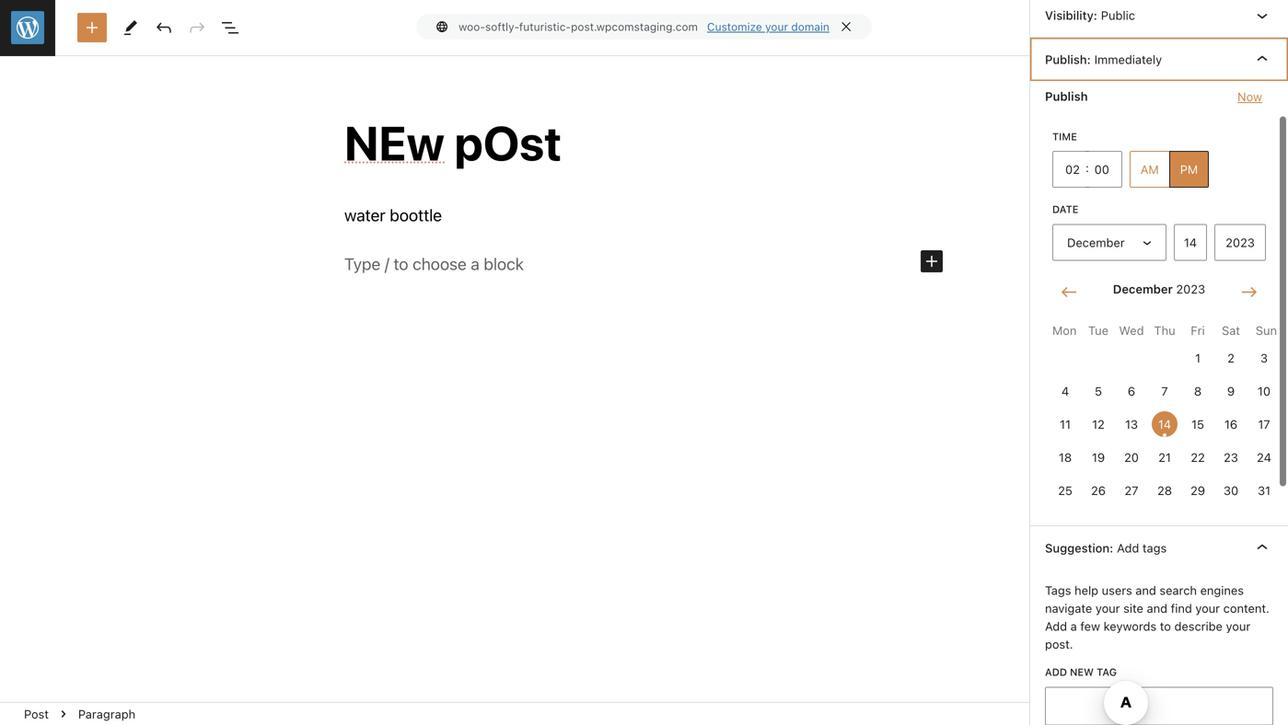 Task type: locate. For each thing, give the bounding box(es) containing it.
engines
[[1201, 584, 1244, 598]]

undo image
[[153, 17, 175, 39]]

16 button
[[1219, 412, 1244, 438]]

7
[[1162, 385, 1169, 399]]

and up site
[[1136, 584, 1157, 598]]

22 button
[[1185, 445, 1211, 471]]

30
[[1224, 484, 1239, 498]]

0 vertical spatial publish
[[1077, 21, 1117, 35]]

add left tags
[[1117, 542, 1140, 556]]

navigate
[[1045, 602, 1093, 616]]

editor content region
[[0, 56, 1288, 703]]

31 button
[[1252, 478, 1278, 504]]

1 vertical spatial publish
[[1045, 89, 1088, 103]]

time
[[1053, 131, 1078, 143]]

4
[[1062, 385, 1070, 399]]

and up the to
[[1147, 602, 1168, 616]]

tools image
[[120, 17, 142, 39]]

tags
[[1045, 584, 1072, 598]]

publish up publish: immediately
[[1077, 21, 1117, 35]]

21 button
[[1152, 445, 1178, 471]]

sat
[[1222, 324, 1241, 338]]

15 button
[[1185, 412, 1211, 438]]

site
[[1124, 602, 1144, 616]]

few
[[1081, 620, 1101, 634]]

add left a
[[1045, 620, 1068, 634]]

5
[[1095, 385, 1103, 399]]

21
[[1159, 451, 1171, 465]]

sun
[[1256, 324, 1278, 338]]

publish:
[[1045, 52, 1091, 66]]

publish
[[1077, 21, 1117, 35], [1045, 89, 1088, 103]]

now
[[1238, 90, 1263, 103]]

26
[[1091, 484, 1106, 498]]

15
[[1192, 418, 1205, 432]]

3
[[1261, 352, 1268, 365]]

your left domain
[[766, 20, 788, 33]]

17
[[1259, 418, 1271, 432]]

block breadcrumb list
[[0, 704, 159, 726]]

help
[[1075, 584, 1099, 598]]

13 button
[[1119, 412, 1145, 438]]

am
[[1141, 163, 1159, 177]]

december
[[1113, 282, 1173, 296]]

10
[[1258, 385, 1271, 399]]

31
[[1258, 484, 1271, 498]]

users
[[1102, 584, 1133, 598]]

add
[[1117, 542, 1140, 556], [1045, 620, 1068, 634], [1045, 667, 1068, 679]]

new
[[1070, 667, 1094, 679]]

2 button
[[1219, 346, 1244, 371]]

pm button
[[1170, 151, 1210, 188]]

16
[[1225, 418, 1238, 432]]

woo-
[[459, 20, 485, 33]]

now button
[[1227, 85, 1274, 108]]

0 vertical spatial and
[[1136, 584, 1157, 598]]

woo-softly-futuristic-post.wpcomstaging.com customize your domain
[[459, 20, 830, 33]]

14
[[1159, 418, 1172, 432]]

describe
[[1175, 620, 1223, 634]]

18 button
[[1053, 445, 1079, 471]]

public
[[1101, 8, 1136, 22]]

tag
[[1097, 667, 1117, 679]]

20
[[1125, 451, 1139, 465]]

28 button
[[1152, 478, 1178, 504]]

publish down publish:
[[1045, 89, 1088, 103]]

1 vertical spatial add
[[1045, 620, 1068, 634]]

your down content.
[[1226, 620, 1251, 634]]

None number field
[[1053, 151, 1086, 188], [1089, 151, 1123, 188], [1174, 224, 1208, 261], [1215, 224, 1266, 261], [1053, 151, 1086, 188], [1089, 151, 1123, 188], [1174, 224, 1208, 261], [1215, 224, 1266, 261]]

your
[[766, 20, 788, 33], [1096, 602, 1121, 616], [1196, 602, 1221, 616], [1226, 620, 1251, 634]]

group
[[1130, 151, 1210, 188]]

post button
[[17, 704, 56, 726]]

8
[[1195, 385, 1202, 399]]

add left new at the right bottom
[[1045, 667, 1068, 679]]

find
[[1171, 602, 1193, 616]]

add inside tags help users and search engines navigate your site and find your content. add a few keywords to describe your post.
[[1045, 620, 1068, 634]]

group containing am
[[1130, 151, 1210, 188]]

thu
[[1154, 324, 1176, 338]]

13
[[1126, 418, 1138, 432]]

post
[[24, 708, 49, 722]]

keywords
[[1104, 620, 1157, 634]]

and
[[1136, 584, 1157, 598], [1147, 602, 1168, 616]]

19
[[1092, 451, 1105, 465]]

publish: immediately
[[1045, 52, 1163, 66]]

28
[[1158, 484, 1173, 498]]

wed
[[1119, 324, 1144, 338]]



Task type: describe. For each thing, give the bounding box(es) containing it.
immediately
[[1095, 52, 1163, 66]]

3 button
[[1252, 346, 1278, 371]]

26 button
[[1086, 478, 1112, 504]]

27 button
[[1119, 478, 1145, 504]]

tags
[[1143, 542, 1167, 556]]

pm
[[1181, 163, 1199, 177]]

document overview image
[[219, 17, 241, 39]]

add block image
[[921, 251, 943, 273]]

29 button
[[1185, 478, 1211, 504]]

add new tag
[[1045, 667, 1117, 679]]

customize
[[707, 20, 762, 33]]

customize your domain button
[[707, 20, 830, 33]]

tue
[[1089, 324, 1109, 338]]

6
[[1128, 385, 1136, 399]]

25
[[1058, 484, 1073, 498]]

17 button
[[1252, 412, 1278, 438]]

7 button
[[1152, 379, 1178, 405]]

december 2023
[[1113, 282, 1206, 296]]

0 vertical spatial add
[[1117, 542, 1140, 556]]

2
[[1228, 352, 1235, 365]]

29
[[1191, 484, 1206, 498]]

redo image
[[186, 17, 208, 39]]

mon
[[1053, 324, 1077, 338]]

23
[[1224, 451, 1239, 465]]

14 button
[[1152, 412, 1178, 438]]

domain
[[792, 20, 830, 33]]

visibility: public
[[1045, 8, 1136, 22]]

your down users
[[1096, 602, 1121, 616]]

6 button
[[1119, 379, 1145, 405]]

1 vertical spatial and
[[1147, 602, 1168, 616]]

to
[[1160, 620, 1172, 634]]

30 button
[[1219, 478, 1244, 504]]

2 vertical spatial add
[[1045, 667, 1068, 679]]

2023
[[1177, 282, 1206, 296]]

8 button
[[1185, 379, 1211, 405]]

suggestion: add tags
[[1045, 542, 1167, 556]]

publish inside dropdown button
[[1077, 21, 1117, 35]]

post.
[[1045, 638, 1074, 652]]

25 button
[[1053, 478, 1079, 504]]

11
[[1060, 418, 1071, 432]]

5 button
[[1086, 379, 1112, 405]]

am button
[[1130, 151, 1170, 188]]

toggle block inserter image
[[81, 17, 103, 39]]

24 button
[[1252, 445, 1278, 471]]

18
[[1059, 451, 1072, 465]]

suggestion:
[[1045, 542, 1114, 556]]

19 button
[[1086, 445, 1112, 471]]

Add New Tag text field
[[1056, 695, 1266, 719]]

23 button
[[1219, 445, 1244, 471]]

1
[[1196, 352, 1201, 365]]

futuristic-
[[519, 20, 571, 33]]

a
[[1071, 620, 1077, 634]]

24
[[1257, 451, 1272, 465]]

20 button
[[1119, 445, 1145, 471]]

fri
[[1191, 324, 1205, 338]]

:
[[1086, 161, 1089, 175]]

publish button
[[1065, 11, 1128, 44]]

22
[[1191, 451, 1205, 465]]

view previous month image
[[1058, 281, 1080, 304]]

paragraph
[[78, 708, 136, 722]]

calendar application
[[1053, 276, 1278, 504]]

your up the describe
[[1196, 602, 1221, 616]]

10 button
[[1252, 379, 1278, 405]]

12
[[1093, 418, 1105, 432]]

9
[[1228, 385, 1235, 399]]

softly-
[[485, 20, 519, 33]]

1 button
[[1185, 346, 1211, 371]]

9 button
[[1219, 379, 1244, 405]]

12 button
[[1086, 412, 1112, 438]]

search
[[1160, 584, 1197, 598]]

post.wpcomstaging.com
[[571, 20, 698, 33]]

4 button
[[1053, 379, 1079, 405]]

view next month image
[[1239, 281, 1261, 304]]

27
[[1125, 484, 1139, 498]]

visibility:
[[1045, 8, 1098, 22]]



Task type: vqa. For each thing, say whether or not it's contained in the screenshot.
suggestion: add tags at the right
yes



